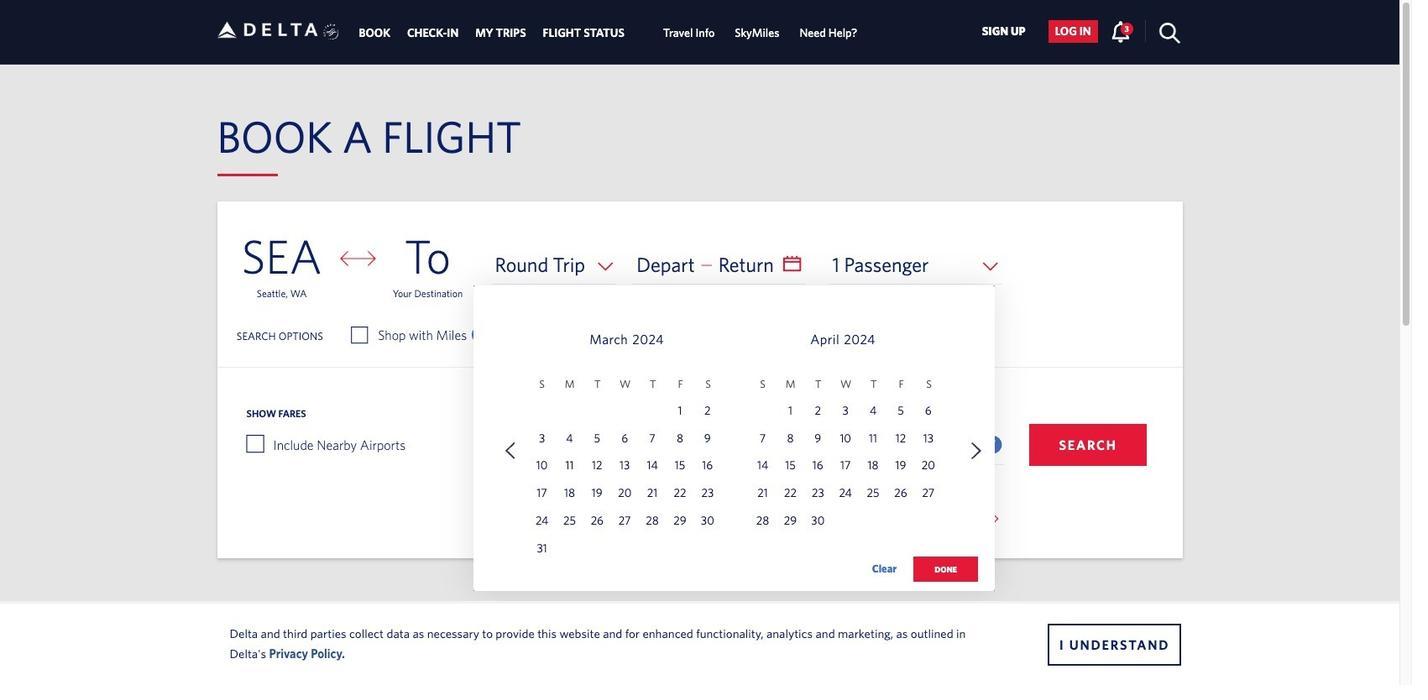 Task type: describe. For each thing, give the bounding box(es) containing it.
advance search hero image image
[[0, 606, 1400, 685]]

skyteam image
[[323, 6, 339, 58]]

calendar expanded, use arrow keys to select date application
[[474, 286, 995, 599]]

delta air lines image
[[217, 4, 318, 56]]



Task type: vqa. For each thing, say whether or not it's contained in the screenshot.
tab list
yes



Task type: locate. For each thing, give the bounding box(es) containing it.
tab list
[[351, 0, 868, 63]]

Meeting Code (Optional) text field
[[785, 426, 1005, 465]]

dropdown caret image
[[987, 514, 1004, 524]]

None checkbox
[[247, 435, 263, 452]]

None text field
[[633, 245, 807, 285]]

None field
[[491, 245, 617, 285], [829, 245, 1003, 285], [491, 245, 617, 285], [829, 245, 1003, 285]]

tab panel
[[217, 202, 1183, 599]]

None checkbox
[[352, 327, 367, 344]]



